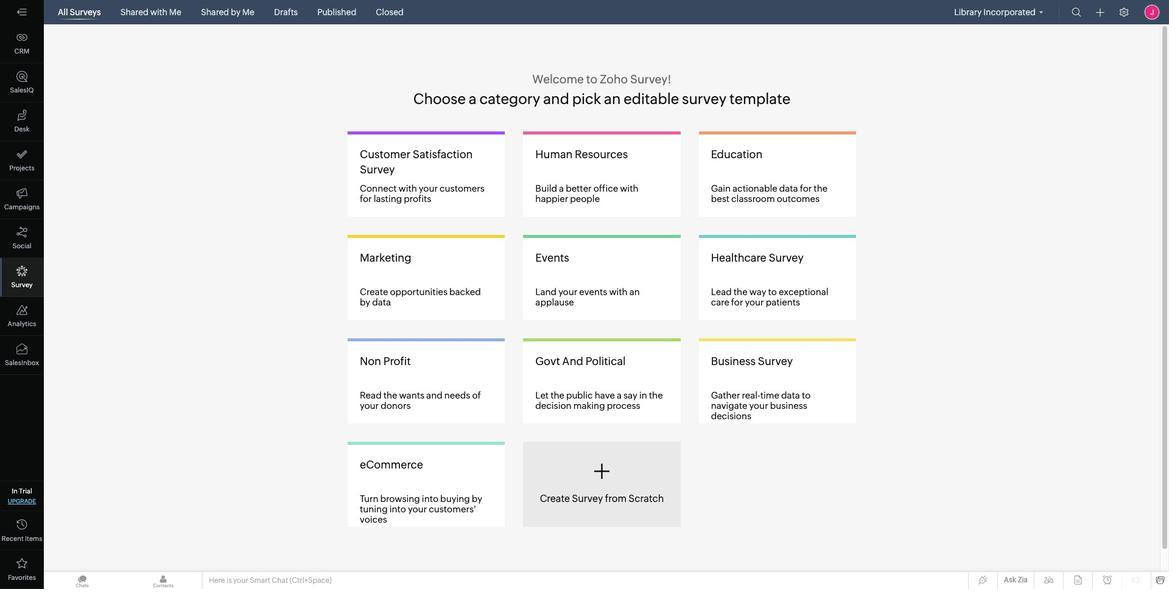 Task type: locate. For each thing, give the bounding box(es) containing it.
contacts image
[[125, 572, 202, 590]]

2 me from the left
[[242, 7, 255, 17]]

recent
[[2, 535, 24, 543]]

configure settings image
[[1119, 7, 1129, 17]]

shared left by
[[201, 7, 229, 17]]

salesinbox
[[5, 359, 39, 367]]

1 horizontal spatial shared
[[201, 7, 229, 17]]

salesinbox link
[[0, 336, 44, 375]]

1 shared from the left
[[120, 7, 149, 17]]

analytics
[[8, 320, 36, 328]]

smart
[[250, 577, 270, 585]]

shared by me
[[201, 7, 255, 17]]

shared with me
[[120, 7, 181, 17]]

all surveys
[[58, 7, 101, 17]]

me
[[169, 7, 181, 17], [242, 7, 255, 17]]

by
[[231, 7, 241, 17]]

survey link
[[0, 258, 44, 297]]

me right by
[[242, 7, 255, 17]]

projects link
[[0, 141, 44, 180]]

surveys
[[70, 7, 101, 17]]

closed
[[376, 7, 404, 17]]

chat
[[272, 577, 288, 585]]

shared
[[120, 7, 149, 17], [201, 7, 229, 17]]

trial
[[19, 488, 32, 495]]

with
[[150, 7, 167, 17]]

me right with
[[169, 7, 181, 17]]

1 horizontal spatial me
[[242, 7, 255, 17]]

zia
[[1018, 576, 1028, 585]]

1 me from the left
[[169, 7, 181, 17]]

shared for shared by me
[[201, 7, 229, 17]]

items
[[25, 535, 42, 543]]

recent items
[[2, 535, 42, 543]]

chats image
[[44, 572, 121, 590]]

all surveys link
[[53, 0, 106, 24]]

me for shared with me
[[169, 7, 181, 17]]

me for shared by me
[[242, 7, 255, 17]]

library incorporated
[[954, 7, 1036, 17]]

ask
[[1004, 576, 1016, 585]]

analytics link
[[0, 297, 44, 336]]

social link
[[0, 219, 44, 258]]

drafts link
[[269, 0, 303, 24]]

(ctrl+space)
[[290, 577, 332, 585]]

here is your smart chat (ctrl+space)
[[209, 577, 332, 585]]

favorites
[[8, 574, 36, 582]]

projects
[[9, 164, 35, 172]]

2 shared from the left
[[201, 7, 229, 17]]

shared left with
[[120, 7, 149, 17]]

search image
[[1072, 7, 1082, 17]]

0 horizontal spatial me
[[169, 7, 181, 17]]

0 horizontal spatial shared
[[120, 7, 149, 17]]

closed link
[[371, 0, 409, 24]]



Task type: vqa. For each thing, say whether or not it's contained in the screenshot.
"with"
yes



Task type: describe. For each thing, give the bounding box(es) containing it.
all
[[58, 7, 68, 17]]

shared with me link
[[116, 0, 186, 24]]

ask zia
[[1004, 576, 1028, 585]]

quick actions image
[[1096, 8, 1105, 17]]

upgrade
[[8, 498, 36, 505]]

here
[[209, 577, 225, 585]]

is
[[226, 577, 232, 585]]

campaigns
[[4, 203, 40, 211]]

desk link
[[0, 102, 44, 141]]

drafts
[[274, 7, 298, 17]]

library
[[954, 7, 982, 17]]

shared for shared with me
[[120, 7, 149, 17]]

your
[[233, 577, 248, 585]]

incorporated
[[984, 7, 1036, 17]]

shared by me link
[[196, 0, 259, 24]]

campaigns link
[[0, 180, 44, 219]]

salesiq link
[[0, 63, 44, 102]]

in
[[12, 488, 18, 495]]

crm link
[[0, 24, 44, 63]]

survey
[[11, 281, 33, 289]]

crm
[[14, 48, 29, 55]]

salesiq
[[10, 86, 34, 94]]

desk
[[14, 125, 30, 133]]

published link
[[313, 0, 361, 24]]

published
[[317, 7, 356, 17]]

in trial upgrade
[[8, 488, 36, 505]]

social
[[12, 242, 31, 250]]



